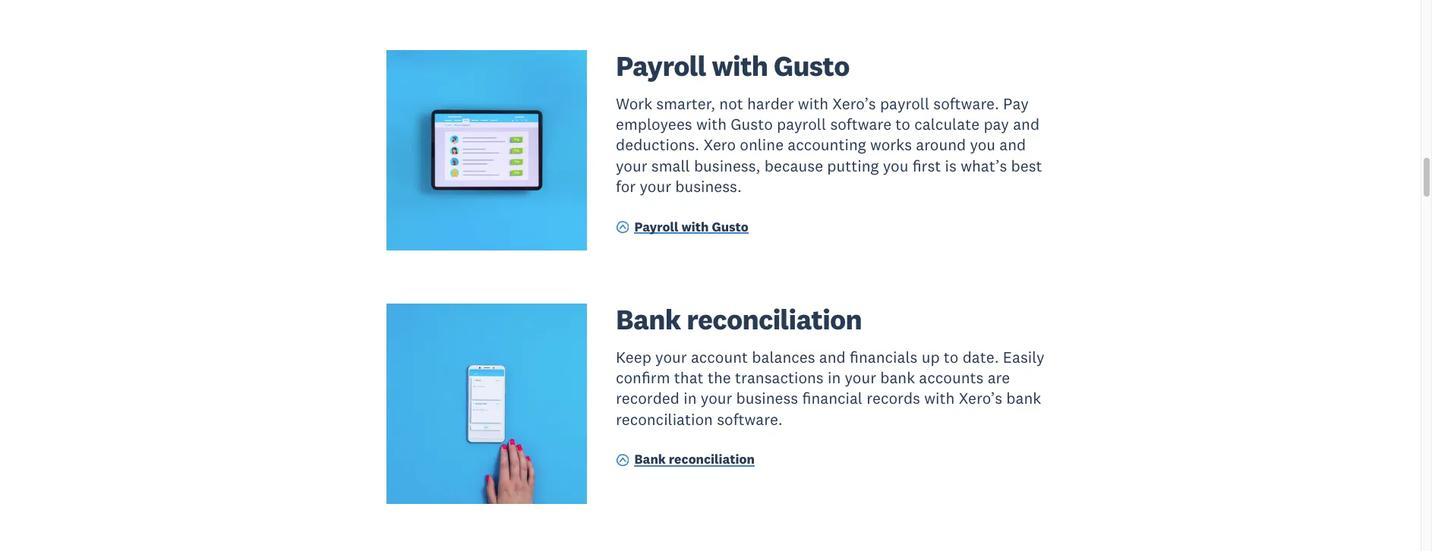 Task type: vqa. For each thing, say whether or not it's contained in the screenshot.
Free
no



Task type: describe. For each thing, give the bounding box(es) containing it.
0 vertical spatial bank
[[616, 301, 681, 337]]

bank reconciliation button
[[616, 451, 755, 472]]

deductions.
[[616, 135, 700, 155]]

pay
[[984, 114, 1009, 134]]

pay
[[1004, 93, 1029, 114]]

payroll with gusto button
[[616, 218, 749, 239]]

1 horizontal spatial in
[[828, 368, 841, 388]]

your down small
[[640, 176, 672, 197]]

what's
[[961, 155, 1007, 176]]

that
[[674, 368, 704, 388]]

keep
[[616, 347, 652, 367]]

recorded
[[616, 388, 680, 409]]

are
[[988, 368, 1010, 388]]

financial
[[803, 388, 863, 409]]

to inside work smarter, not harder with xero's payroll software. pay employees with gusto payroll software to calculate pay and deductions. xero online accounting works around you and your small business, because putting you first is what's best for your business.
[[896, 114, 911, 134]]

0 horizontal spatial payroll
[[777, 114, 827, 134]]

your down financials
[[845, 368, 877, 388]]

software. inside work smarter, not harder with xero's payroll software. pay employees with gusto payroll software to calculate pay and deductions. xero online accounting works around you and your small business, because putting you first is what's best for your business.
[[934, 93, 1000, 114]]

because
[[765, 155, 823, 176]]

and inside keep your account balances and financials up to date. easily confirm that the transactions in your bank accounts are recorded in your business financial records with xero's bank reconciliation software.
[[820, 347, 846, 367]]

1 horizontal spatial bank
[[1007, 388, 1042, 409]]

balances
[[752, 347, 816, 367]]

and up best
[[1000, 135, 1026, 155]]

for
[[616, 176, 636, 197]]

transactions
[[735, 368, 824, 388]]

keep your account balances and financials up to date. easily confirm that the transactions in your bank accounts are recorded in your business financial records with xero's bank reconciliation software.
[[616, 347, 1045, 430]]

with up not
[[712, 48, 768, 83]]

payroll with gusto inside button
[[635, 219, 749, 235]]

0 vertical spatial bank reconciliation
[[616, 301, 862, 337]]

reconciliation inside keep your account balances and financials up to date. easily confirm that the transactions in your bank accounts are recorded in your business financial records with xero's bank reconciliation software.
[[616, 409, 713, 430]]

business
[[736, 388, 799, 409]]

0 vertical spatial payroll with gusto
[[616, 48, 850, 83]]

records
[[867, 388, 921, 409]]

not
[[720, 93, 744, 114]]

gusto inside work smarter, not harder with xero's payroll software. pay employees with gusto payroll software to calculate pay and deductions. xero online accounting works around you and your small business, because putting you first is what's best for your business.
[[731, 114, 773, 134]]

easily
[[1003, 347, 1045, 367]]

business.
[[676, 176, 742, 197]]

business,
[[694, 155, 761, 176]]

bank reconciliation inside button
[[635, 452, 755, 468]]

1 horizontal spatial payroll
[[880, 93, 930, 114]]

software
[[831, 114, 892, 134]]

bank inside bank reconciliation button
[[635, 452, 666, 468]]

xero's inside work smarter, not harder with xero's payroll software. pay employees with gusto payroll software to calculate pay and deductions. xero online accounting works around you and your small business, because putting you first is what's best for your business.
[[833, 93, 876, 114]]

is
[[945, 155, 957, 176]]

work
[[616, 93, 653, 114]]

with up 'xero'
[[697, 114, 727, 134]]



Task type: locate. For each thing, give the bounding box(es) containing it.
with down business.
[[682, 219, 709, 235]]

0 horizontal spatial xero's
[[833, 93, 876, 114]]

1 vertical spatial payroll
[[635, 219, 679, 235]]

payroll with gusto
[[616, 48, 850, 83], [635, 219, 749, 235]]

payroll with gusto down business.
[[635, 219, 749, 235]]

software.
[[934, 93, 1000, 114], [717, 409, 783, 430]]

online
[[740, 135, 784, 155]]

bank down recorded
[[635, 452, 666, 468]]

xero's down are
[[959, 388, 1003, 409]]

xero's up software
[[833, 93, 876, 114]]

software. inside keep your account balances and financials up to date. easily confirm that the transactions in your bank accounts are recorded in your business financial records with xero's bank reconciliation software.
[[717, 409, 783, 430]]

payroll down for
[[635, 219, 679, 235]]

0 horizontal spatial you
[[883, 155, 909, 176]]

software. up calculate
[[934, 93, 1000, 114]]

bank down are
[[1007, 388, 1042, 409]]

smarter,
[[657, 93, 716, 114]]

gusto down business.
[[712, 219, 749, 235]]

gusto up harder
[[774, 48, 850, 83]]

first
[[913, 155, 941, 176]]

software. down business
[[717, 409, 783, 430]]

and up financial
[[820, 347, 846, 367]]

0 vertical spatial to
[[896, 114, 911, 134]]

payroll inside button
[[635, 219, 679, 235]]

2 vertical spatial reconciliation
[[669, 452, 755, 468]]

and down pay
[[1013, 114, 1040, 134]]

gusto inside button
[[712, 219, 749, 235]]

to up works
[[896, 114, 911, 134]]

your up that
[[656, 347, 687, 367]]

1 vertical spatial gusto
[[731, 114, 773, 134]]

xero
[[704, 135, 736, 155]]

accounts
[[919, 368, 984, 388]]

date.
[[963, 347, 999, 367]]

up
[[922, 347, 940, 367]]

bank
[[616, 301, 681, 337], [635, 452, 666, 468]]

with inside button
[[682, 219, 709, 235]]

0 vertical spatial payroll
[[616, 48, 706, 83]]

reconciliation
[[687, 301, 862, 337], [616, 409, 713, 430], [669, 452, 755, 468]]

bank
[[881, 368, 915, 388], [1007, 388, 1042, 409]]

payroll with gusto up not
[[616, 48, 850, 83]]

payroll
[[880, 93, 930, 114], [777, 114, 827, 134]]

best
[[1011, 155, 1043, 176]]

1 vertical spatial xero's
[[959, 388, 1003, 409]]

you
[[970, 135, 996, 155], [883, 155, 909, 176]]

with
[[712, 48, 768, 83], [798, 93, 829, 114], [697, 114, 727, 134], [682, 219, 709, 235], [925, 388, 955, 409]]

1 vertical spatial to
[[944, 347, 959, 367]]

bank reconciliation
[[616, 301, 862, 337], [635, 452, 755, 468]]

1 horizontal spatial xero's
[[959, 388, 1003, 409]]

calculate
[[915, 114, 980, 134]]

1 vertical spatial bank reconciliation
[[635, 452, 755, 468]]

gusto up online
[[731, 114, 773, 134]]

small
[[652, 155, 690, 176]]

xero's inside keep your account balances and financials up to date. easily confirm that the transactions in your bank accounts are recorded in your business financial records with xero's bank reconciliation software.
[[959, 388, 1003, 409]]

payroll up 'accounting'
[[777, 114, 827, 134]]

with down accounts
[[925, 388, 955, 409]]

0 vertical spatial reconciliation
[[687, 301, 862, 337]]

work smarter, not harder with xero's payroll software. pay employees with gusto payroll software to calculate pay and deductions. xero online accounting works around you and your small business, because putting you first is what's best for your business.
[[616, 93, 1043, 197]]

employees
[[616, 114, 693, 134]]

in down that
[[684, 388, 697, 409]]

you down works
[[883, 155, 909, 176]]

1 vertical spatial reconciliation
[[616, 409, 713, 430]]

your
[[616, 155, 648, 176], [640, 176, 672, 197], [656, 347, 687, 367], [845, 368, 877, 388], [701, 388, 733, 409]]

0 vertical spatial gusto
[[774, 48, 850, 83]]

0 vertical spatial xero's
[[833, 93, 876, 114]]

around
[[916, 135, 966, 155]]

1 horizontal spatial to
[[944, 347, 959, 367]]

1 vertical spatial payroll with gusto
[[635, 219, 749, 235]]

your up for
[[616, 155, 648, 176]]

to
[[896, 114, 911, 134], [944, 347, 959, 367]]

1 horizontal spatial you
[[970, 135, 996, 155]]

0 horizontal spatial in
[[684, 388, 697, 409]]

1 vertical spatial payroll
[[777, 114, 827, 134]]

payroll up works
[[880, 93, 930, 114]]

to inside keep your account balances and financials up to date. easily confirm that the transactions in your bank accounts are recorded in your business financial records with xero's bank reconciliation software.
[[944, 347, 959, 367]]

1 vertical spatial bank
[[635, 452, 666, 468]]

with right harder
[[798, 93, 829, 114]]

in up financial
[[828, 368, 841, 388]]

harder
[[747, 93, 794, 114]]

with inside keep your account balances and financials up to date. easily confirm that the transactions in your bank accounts are recorded in your business financial records with xero's bank reconciliation software.
[[925, 388, 955, 409]]

gusto
[[774, 48, 850, 83], [731, 114, 773, 134], [712, 219, 749, 235]]

reconciliation inside button
[[669, 452, 755, 468]]

1 horizontal spatial software.
[[934, 93, 1000, 114]]

the
[[708, 368, 731, 388]]

0 vertical spatial payroll
[[880, 93, 930, 114]]

you up what's
[[970, 135, 996, 155]]

0 vertical spatial software.
[[934, 93, 1000, 114]]

putting
[[827, 155, 879, 176]]

0 horizontal spatial software.
[[717, 409, 783, 430]]

payroll
[[616, 48, 706, 83], [635, 219, 679, 235]]

account
[[691, 347, 748, 367]]

1 vertical spatial software.
[[717, 409, 783, 430]]

your down the on the bottom
[[701, 388, 733, 409]]

bank up 'records'
[[881, 368, 915, 388]]

0 horizontal spatial bank
[[881, 368, 915, 388]]

accounting
[[788, 135, 866, 155]]

in
[[828, 368, 841, 388], [684, 388, 697, 409]]

confirm
[[616, 368, 670, 388]]

and
[[1013, 114, 1040, 134], [1000, 135, 1026, 155], [820, 347, 846, 367]]

bank up keep
[[616, 301, 681, 337]]

2 vertical spatial gusto
[[712, 219, 749, 235]]

works
[[870, 135, 912, 155]]

payroll up 'smarter,' at the top of the page
[[616, 48, 706, 83]]

0 horizontal spatial to
[[896, 114, 911, 134]]

to right up
[[944, 347, 959, 367]]

financials
[[850, 347, 918, 367]]

xero's
[[833, 93, 876, 114], [959, 388, 1003, 409]]



